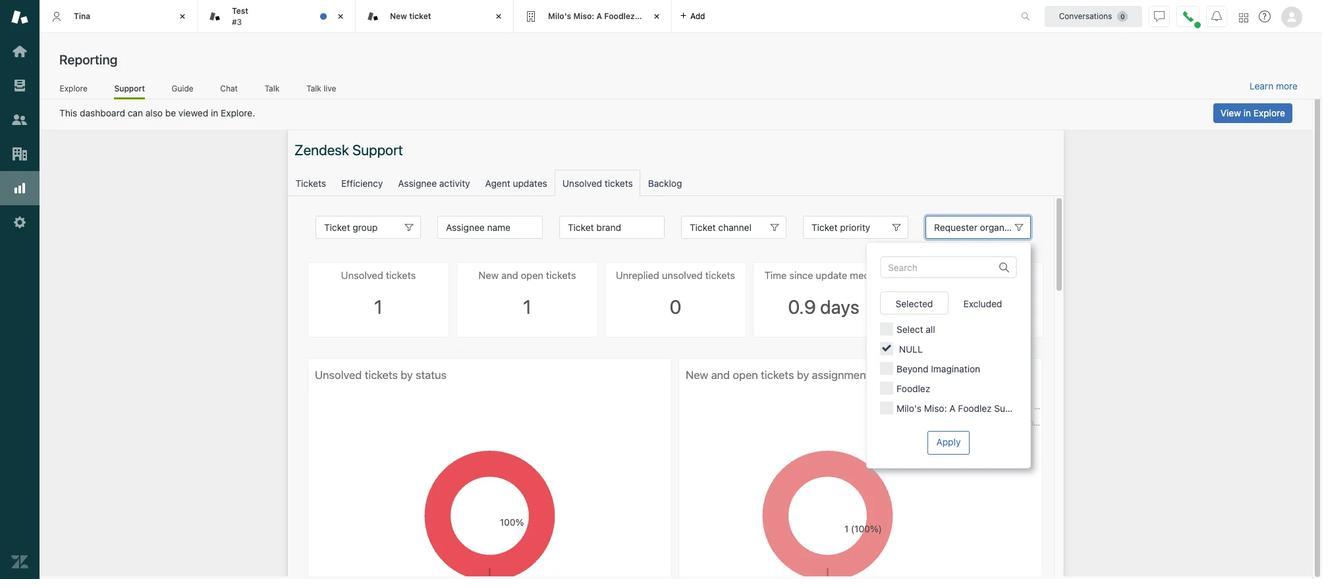 Task type: vqa. For each thing, say whether or not it's contained in the screenshot.
the left in
yes



Task type: describe. For each thing, give the bounding box(es) containing it.
this dashboard can also be viewed in explore.
[[59, 107, 255, 119]]

more
[[1276, 80, 1298, 92]]

get started image
[[11, 43, 28, 60]]

support link
[[114, 83, 145, 99]]

learn more
[[1250, 80, 1298, 92]]

close image
[[492, 10, 505, 23]]

milo's miso: a foodlez subsidiary tab
[[514, 0, 678, 33]]

guide
[[172, 83, 193, 93]]

add button
[[672, 0, 713, 32]]

foodlez
[[604, 11, 635, 21]]

ticket
[[409, 11, 431, 21]]

also
[[145, 107, 163, 119]]

talk live link
[[306, 83, 337, 97]]

tina tab
[[40, 0, 198, 33]]

new ticket tab
[[356, 0, 514, 33]]

chat link
[[220, 83, 238, 97]]

test #3
[[232, 6, 248, 27]]

notifications image
[[1211, 11, 1222, 21]]

in inside button
[[1244, 107, 1251, 119]]

milo's miso: a foodlez subsidiary
[[548, 11, 678, 21]]

talk live
[[307, 83, 336, 93]]

be
[[165, 107, 176, 119]]

viewed
[[178, 107, 208, 119]]

zendesk products image
[[1239, 13, 1248, 22]]

organizations image
[[11, 146, 28, 163]]

view
[[1221, 107, 1241, 119]]

subsidiary
[[637, 11, 678, 21]]

0 vertical spatial explore
[[60, 83, 87, 93]]

close image for tina
[[176, 10, 189, 23]]

tabs tab list
[[40, 0, 1007, 33]]

chat
[[220, 83, 238, 93]]

view in explore
[[1221, 107, 1285, 119]]

admin image
[[11, 214, 28, 231]]

explore inside button
[[1254, 107, 1285, 119]]

milo's
[[548, 11, 571, 21]]

learn more link
[[1250, 80, 1298, 92]]

talk link
[[264, 83, 280, 97]]

zendesk support image
[[11, 9, 28, 26]]

learn
[[1250, 80, 1274, 92]]

a
[[596, 11, 602, 21]]

reporting image
[[11, 180, 28, 197]]

customers image
[[11, 111, 28, 128]]

button displays agent's chat status as invisible. image
[[1154, 11, 1165, 21]]

view in explore button
[[1213, 103, 1292, 123]]



Task type: locate. For each thing, give the bounding box(es) containing it.
1 horizontal spatial in
[[1244, 107, 1251, 119]]

close image left new
[[334, 10, 347, 23]]

guide link
[[171, 83, 194, 97]]

this
[[59, 107, 77, 119]]

tina
[[74, 11, 90, 21]]

talk left live
[[307, 83, 321, 93]]

0 horizontal spatial talk
[[265, 83, 279, 93]]

close image inside tina tab
[[176, 10, 189, 23]]

talk right chat
[[265, 83, 279, 93]]

in right the view
[[1244, 107, 1251, 119]]

explore link
[[59, 83, 88, 97]]

talk
[[265, 83, 279, 93], [307, 83, 321, 93]]

talk inside talk live link
[[307, 83, 321, 93]]

1 close image from the left
[[176, 10, 189, 23]]

0 horizontal spatial close image
[[176, 10, 189, 23]]

1 horizontal spatial explore
[[1254, 107, 1285, 119]]

support
[[114, 83, 145, 93]]

dashboard
[[80, 107, 125, 119]]

test
[[232, 6, 248, 16]]

2 in from the left
[[1244, 107, 1251, 119]]

explore.
[[221, 107, 255, 119]]

views image
[[11, 77, 28, 94]]

1 horizontal spatial close image
[[334, 10, 347, 23]]

1 talk from the left
[[265, 83, 279, 93]]

2 horizontal spatial close image
[[650, 10, 663, 23]]

conversations button
[[1045, 6, 1142, 27]]

close image inside milo's miso: a foodlez subsidiary tab
[[650, 10, 663, 23]]

explore
[[60, 83, 87, 93], [1254, 107, 1285, 119]]

talk for talk live
[[307, 83, 321, 93]]

explore up this
[[60, 83, 87, 93]]

in
[[211, 107, 218, 119], [1244, 107, 1251, 119]]

talk inside talk link
[[265, 83, 279, 93]]

tab
[[198, 0, 356, 33]]

get help image
[[1259, 11, 1271, 22]]

close image
[[176, 10, 189, 23], [334, 10, 347, 23], [650, 10, 663, 23]]

1 in from the left
[[211, 107, 218, 119]]

conversations
[[1059, 11, 1112, 21]]

0 horizontal spatial explore
[[60, 83, 87, 93]]

tab containing test
[[198, 0, 356, 33]]

2 talk from the left
[[307, 83, 321, 93]]

new ticket
[[390, 11, 431, 21]]

1 vertical spatial explore
[[1254, 107, 1285, 119]]

main element
[[0, 0, 40, 580]]

add
[[690, 11, 705, 21]]

close image for milo's miso: a foodlez subsidiary
[[650, 10, 663, 23]]

close image left #3 at left
[[176, 10, 189, 23]]

0 horizontal spatial in
[[211, 107, 218, 119]]

3 close image from the left
[[650, 10, 663, 23]]

reporting
[[59, 52, 118, 67]]

talk for talk
[[265, 83, 279, 93]]

live
[[324, 83, 336, 93]]

1 horizontal spatial talk
[[307, 83, 321, 93]]

explore down the learn more link
[[1254, 107, 1285, 119]]

new
[[390, 11, 407, 21]]

2 close image from the left
[[334, 10, 347, 23]]

miso:
[[573, 11, 594, 21]]

can
[[128, 107, 143, 119]]

close image left add popup button on the top
[[650, 10, 663, 23]]

zendesk image
[[11, 554, 28, 571]]

#3
[[232, 17, 242, 27]]

in right viewed
[[211, 107, 218, 119]]



